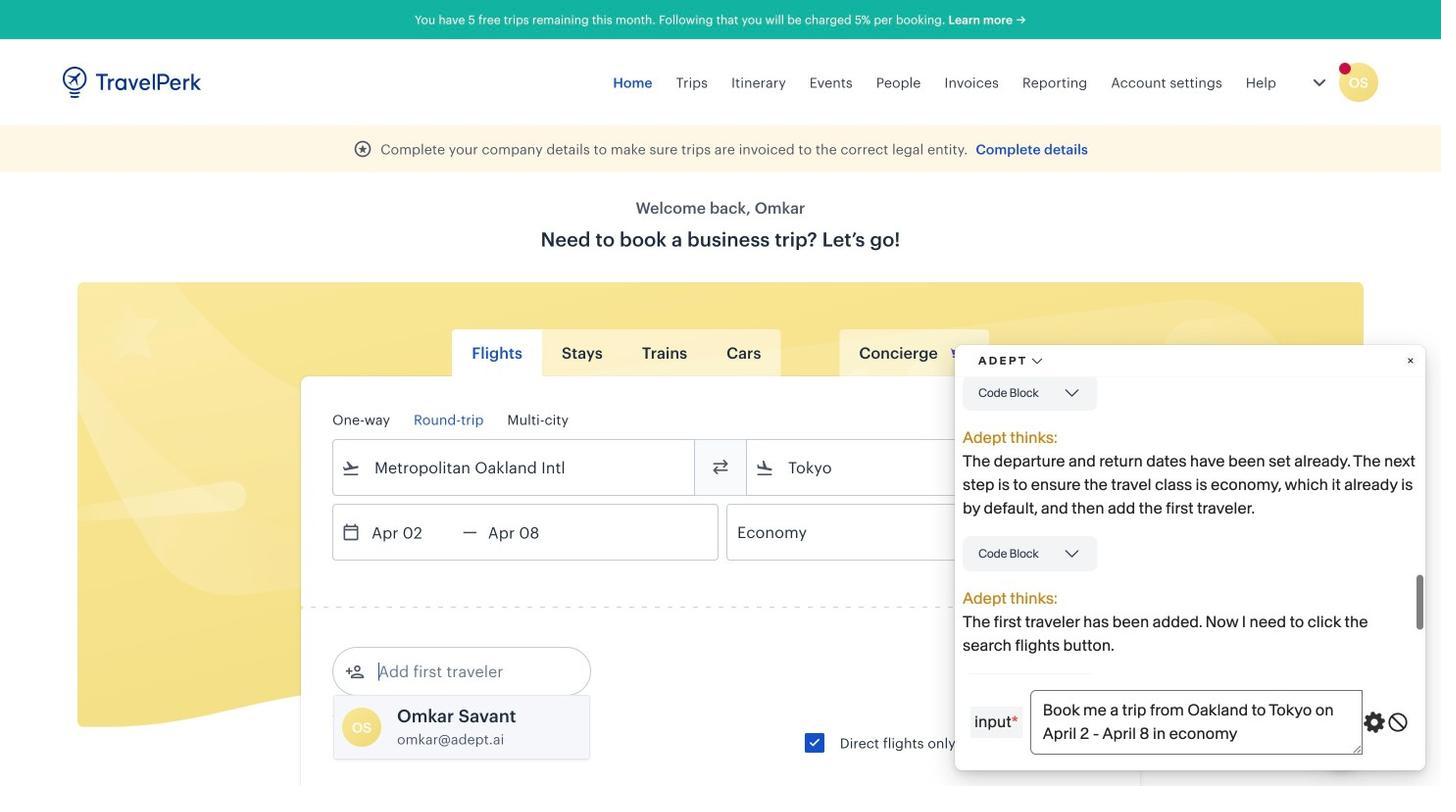 Task type: describe. For each thing, give the bounding box(es) containing it.
To search field
[[775, 452, 1083, 484]]

Depart text field
[[361, 505, 463, 560]]

From search field
[[361, 452, 669, 484]]



Task type: locate. For each thing, give the bounding box(es) containing it.
Return text field
[[478, 505, 580, 560]]

Add first traveler search field
[[365, 656, 569, 688]]



